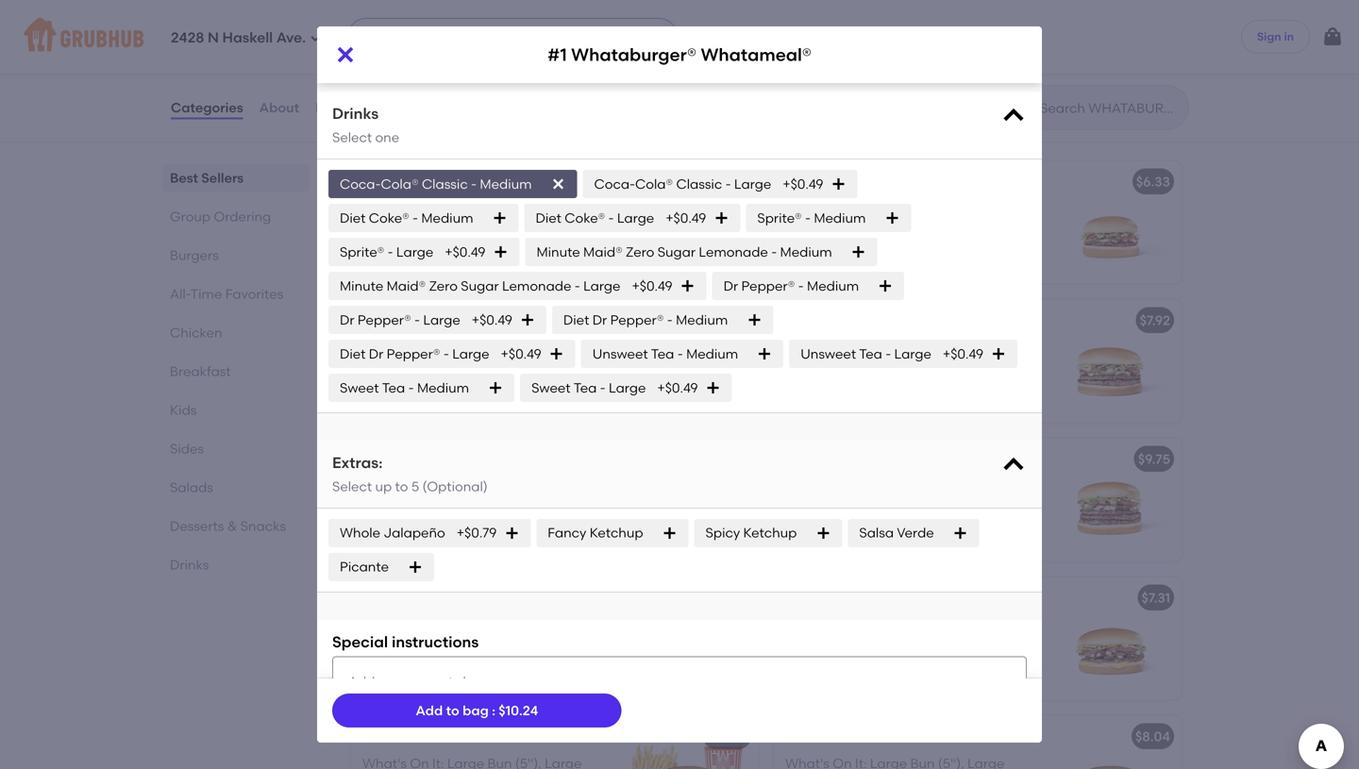 Task type: vqa. For each thing, say whether or not it's contained in the screenshot.
the Upcoming
no



Task type: describe. For each thing, give the bounding box(es) containing it.
(4oz) inside what's on it: double meat whataburger® (10), tomato, lettuce, pickles, diced onions, mustard (4oz), mayonnaise (4oz), ketchup (4oz)
[[960, 51, 991, 67]]

meat for #2 double meat whataburger® whatameal®
[[432, 316, 466, 332]]

sign in button
[[1241, 20, 1310, 54]]

(5") for #2 double meat whataburger® whatameal®
[[431, 362, 454, 378]]

group ordering
[[170, 209, 271, 225]]

#2 double meat whataburger® whatameal® image
[[617, 300, 759, 422]]

group
[[170, 209, 211, 225]]

group ordering tab
[[170, 207, 302, 227]]

instructions
[[392, 633, 479, 651]]

& for #4 jalapeño & cheese whataburger®
[[871, 590, 882, 606]]

(regular) for #1 whataburger®
[[785, 277, 844, 293]]

2428
[[171, 29, 204, 46]]

haskell
[[222, 29, 273, 46]]

breakfast tab
[[170, 362, 302, 381]]

ordering
[[214, 209, 271, 225]]

coca- for coca-cola® classic - medium
[[340, 176, 381, 192]]

(5"), for #3 triple meat whataburger® whatameal®
[[515, 478, 542, 494]]

coke® for large
[[565, 210, 605, 226]]

verde
[[897, 525, 934, 541]]

apple slices
[[569, 31, 646, 47]]

drinks tab
[[170, 555, 302, 575]]

& inside desserts & snacks "tab"
[[227, 518, 237, 534]]

lemonade for large
[[502, 278, 571, 294]]

(3), for "#3 triple meat whataburger®" image
[[880, 497, 901, 513]]

onions left verde
[[826, 535, 871, 552]]

lettuce left salsa
[[785, 516, 834, 532]]

what's inside the what's on it: large bun (5"), large beef patty (5") (1), tomato (regular), lettuce (regular), pickles (regular), diced onions (regular), mustard (regular)
[[785, 200, 830, 216]]

main navigation navigation
[[0, 0, 1359, 74]]

up
[[375, 479, 392, 495]]

patty for #3 triple meat whataburger® whatameal®
[[394, 497, 428, 513]]

sweet tea - large
[[532, 380, 646, 396]]

pepper® up $11.94 +
[[741, 278, 795, 294]]

add
[[416, 703, 443, 719]]

pickles, inside what's on it: double meat whataburger® (10), tomato, lettuce, pickles, diced onions, mustard (4oz), mayonnaise (4oz), ketchup (4oz)
[[785, 32, 833, 48]]

+ for $10.24 +
[[743, 174, 751, 190]]

lettuce down unsweet tea - large
[[785, 378, 834, 394]]

(5") for #1 whataburger®
[[854, 220, 877, 236]]

$7.31
[[1142, 590, 1171, 606]]

5
[[411, 479, 419, 495]]

& for #4 jalapeño & cheese whataburger® whatameal®
[[449, 590, 459, 606]]

minute maid® zero sugar lemonade - medium
[[537, 244, 832, 260]]

about button
[[258, 74, 300, 142]]

#2
[[362, 316, 379, 332]]

what's on it: double meat whataburger® (10), tomato, lettuce, pickles, diced onions, mustard (4oz), mayonnaise (4oz), ketchup (4oz) button
[[774, 0, 1182, 77]]

snacks
[[240, 518, 286, 534]]

#1 whataburger®
[[785, 174, 898, 190]]

it: inside what's on it: double meat whataburger® (10), tomato, lettuce, pickles, diced onions, mustard (4oz), mayonnaise (4oz), ketchup (4oz)
[[855, 0, 867, 10]]

sprite® - medium
[[757, 210, 866, 226]]

sweet tea - medium
[[340, 380, 469, 396]]

#4 jalapeño & cheese whataburger®
[[785, 590, 1032, 606]]

coca-cola® classic - large
[[594, 176, 771, 192]]

minute for minute maid® zero sugar lemonade - medium
[[537, 244, 580, 260]]

on inside what's on it: double meat whataburger® (10), tomato, lettuce, pickles, diced onions, mustard (4oz), mayonnaise (4oz), ketchup (4oz)
[[833, 0, 852, 10]]

unsweet tea - medium
[[593, 346, 738, 362]]

diet coke® - medium
[[340, 210, 473, 226]]

what's on it: large bun (5"), large beef patty (5") (1), tomato (regular), lettuce (regular), pickles (regular), diced onions (regular), mustard (regular)
[[785, 200, 1016, 293]]

diet for diet dr pepper® - medium
[[563, 312, 589, 328]]

0 horizontal spatial (2),
[[458, 362, 478, 378]]

sprite® for sprite® - large
[[340, 244, 384, 260]]

lettuce for #3 triple meat whataburger® whatameal®
[[362, 516, 411, 532]]

10 whataburger® box image
[[617, 0, 759, 77]]

#5 bacon & cheese whataburger® whatameal®
[[362, 729, 675, 745]]

2 horizontal spatial #1
[[785, 174, 800, 190]]

#5 bacon & cheese whataburger® whatameal® image
[[617, 716, 759, 769]]

+$0.79
[[457, 525, 497, 541]]

bun for #3 triple meat whataburger® whatameal®
[[488, 478, 512, 494]]

best sellers
[[170, 170, 244, 186]]

onions for #3 triple meat whataburger® whatameal®
[[403, 535, 448, 552]]

pepper® up unsweet tea - medium
[[610, 312, 664, 328]]

dr pepper® - medium
[[724, 278, 859, 294]]

lemonade for medium
[[699, 244, 768, 260]]

kids
[[170, 402, 197, 418]]

salsa verde
[[859, 525, 934, 541]]

cheese for #5 bacon & cheese whataburger®
[[864, 729, 913, 745]]

search icon image
[[1010, 96, 1033, 119]]

& for #5 bacon & cheese whataburger®
[[851, 729, 861, 745]]

triple
[[383, 451, 419, 467]]

kids tab
[[170, 400, 302, 420]]

beef for #1 whataburger®
[[785, 220, 814, 236]]

ave.
[[276, 29, 306, 46]]

all-time favorites
[[170, 286, 283, 302]]

#1 whataburger® image
[[1040, 161, 1182, 284]]

what's on it: large bun (5"), large beef patty (5") (3), tomato (regular), lettuce (regular), pickles (regular), diced onions (regular), mustard (regular) for "#3 triple meat whataburger®" image
[[785, 478, 1019, 571]]

onions, inside what's on it: whataburger® (10), tomato, lettuce, pickles, diced onions, mustard (4oz), mayonnaise (4oz), ketchup (4oz)
[[362, 32, 411, 48]]

diced inside the what's on it: large bun (5"), large beef patty (5") (1), tomato (regular), lettuce (regular), pickles (regular), diced onions (regular), mustard (regular)
[[785, 258, 823, 274]]

rings
[[382, 31, 416, 47]]

#3
[[362, 451, 380, 467]]

apple
[[569, 31, 607, 47]]

seller for double
[[401, 293, 432, 307]]

lettuce for #1 whataburger®
[[785, 239, 834, 255]]

$12.19 +
[[707, 729, 751, 745]]

mustard inside what's on it: whataburger® (10), tomato, lettuce, pickles, diced onions, mustard (4oz), mayonnaise (4oz), ketchup (4oz)
[[414, 32, 467, 48]]

tea for sweet tea - large
[[574, 380, 597, 396]]

whataburger® inside what's on it: double meat whataburger® (10), tomato, lettuce, pickles, diced onions, mustard (4oz), mayonnaise (4oz), ketchup (4oz)
[[785, 13, 879, 29]]

+$0.49 for diet dr pepper® - large
[[501, 346, 542, 362]]

what's on it: whataburger® (10), tomato, lettuce, pickles, diced onions, mustard (4oz), mayonnaise (4oz), ketchup (4oz) button
[[351, 0, 759, 77]]

meat inside what's on it: double meat whataburger® (10), tomato, lettuce, pickles, diced onions, mustard (4oz), mayonnaise (4oz), ketchup (4oz)
[[919, 0, 952, 10]]

onion rings - large
[[340, 31, 466, 47]]

#3 triple meat whataburger® image
[[1040, 439, 1182, 561]]

#5 for #5 bacon & cheese whataburger® whatameal®
[[362, 729, 380, 745]]

sweet for sweet tea - medium
[[340, 380, 379, 396]]

(regular) for #2 double meat whataburger® whatameal®
[[362, 420, 422, 436]]

n
[[208, 29, 219, 46]]

all-
[[170, 286, 190, 302]]

tomato for #1 whataburger®
[[901, 220, 950, 236]]

reviews button
[[314, 74, 369, 142]]

+$0.49 for sprite® - large
[[445, 244, 486, 260]]

dr left #2
[[340, 312, 354, 328]]

whole
[[340, 525, 380, 541]]

#5 bacon & cheese whataburger® image
[[1040, 716, 1182, 769]]

one
[[375, 129, 399, 146]]

+ for $11.94 +
[[743, 312, 751, 329]]

$11.58
[[706, 590, 743, 606]]

diet dr pepper® - large
[[340, 346, 489, 362]]

it: inside the what's on it: large bun (5"), large beef patty (5") (1), tomato (regular), lettuce (regular), pickles (regular), diced onions (regular), mustard (regular)
[[855, 200, 867, 216]]

0 horizontal spatial $10.24
[[499, 703, 538, 719]]

jalapeño for whole jalapeño
[[384, 525, 445, 541]]

what's on it: whataburger® (10), tomato, lettuce, pickles, diced onions, mustard (4oz), mayonnaise (4oz), ketchup (4oz)
[[362, 0, 585, 67]]

pickles for #3 triple meat whataburger® whatameal®
[[480, 516, 524, 532]]

#3 triple meat whataburger® whatameal®
[[362, 451, 641, 467]]

$7.92
[[1140, 312, 1171, 329]]

0 horizontal spatial #1
[[362, 178, 377, 194]]

(10), inside what's on it: double meat whataburger® (10), tomato, lettuce, pickles, diced onions, mustard (4oz), mayonnaise (4oz), ketchup (4oz)
[[882, 13, 908, 29]]

whataburger® inside what's on it: whataburger® (10), tomato, lettuce, pickles, diced onions, mustard (4oz), mayonnaise (4oz), ketchup (4oz)
[[447, 0, 541, 10]]

special
[[332, 633, 388, 651]]

#4 jalapeño & cheese whataburger® image
[[1040, 577, 1182, 700]]

(optional)
[[422, 479, 488, 495]]

+$0.49 for coca-cola® classic - large
[[783, 176, 824, 192]]

sweet for sweet tea - large
[[532, 380, 571, 396]]

chicken tab
[[170, 323, 302, 343]]

#5 for #5 bacon & cheese whataburger®
[[785, 729, 803, 745]]

sugar for medium
[[658, 244, 696, 260]]

dr up $11.94 +
[[724, 278, 738, 294]]

burgers tab
[[170, 245, 302, 265]]

0 vertical spatial burgers
[[347, 117, 424, 141]]

special instructions
[[332, 633, 479, 651]]

pepper® up the diet dr pepper® - large
[[358, 312, 411, 328]]

minute maid® zero sugar lemonade - large
[[340, 278, 621, 294]]

#4 jalapeño & cheese whataburger® whatameal®
[[362, 590, 696, 606]]

sides tab
[[170, 439, 302, 459]]

+ for $11.58 +
[[743, 590, 751, 606]]

diced inside what's on it: double meat whataburger® (10), tomato, lettuce, pickles, diced onions, mustard (4oz), mayonnaise (4oz), ketchup (4oz)
[[836, 32, 873, 48]]

categories button
[[170, 74, 244, 142]]

$11.58 +
[[706, 590, 751, 606]]

burgers inside tab
[[170, 247, 219, 263]]

bag
[[463, 703, 489, 719]]

breakfast
[[170, 363, 231, 379]]

categories
[[171, 99, 243, 115]]

unsweet tea - large
[[801, 346, 932, 362]]

fancy ketchup
[[548, 525, 643, 541]]

:
[[492, 703, 496, 719]]

+$0.49 for minute maid® zero sugar lemonade - large
[[632, 278, 673, 294]]

#4 for #4 jalapeño & cheese whataburger® whatameal®
[[362, 590, 380, 606]]

salsa
[[859, 525, 894, 541]]

(regular) down spicy ketchup
[[785, 555, 844, 571]]

Search WHATABURGER search field
[[1038, 99, 1183, 117]]

drinks for drinks select one
[[332, 104, 379, 123]]

cola® for coca-cola® classic - medium
[[381, 176, 419, 192]]

drinks select one
[[332, 104, 399, 146]]

fancy
[[548, 525, 587, 541]]

sellers
[[201, 170, 244, 186]]

on inside what's on it: whataburger® (10), tomato, lettuce, pickles, diced onions, mustard (4oz), mayonnaise (4oz), ketchup (4oz)
[[410, 0, 429, 10]]

cola® for coca-cola® classic - large
[[635, 176, 673, 192]]

$6.33
[[1136, 174, 1171, 190]]

unsweet for unsweet tea - medium
[[593, 346, 648, 362]]

mayonnaise inside what's on it: whataburger® (10), tomato, lettuce, pickles, diced onions, mustard (4oz), mayonnaise (4oz), ketchup (4oz)
[[507, 32, 585, 48]]

favorites
[[225, 286, 283, 302]]



Task type: locate. For each thing, give the bounding box(es) containing it.
0 horizontal spatial coke®
[[369, 210, 409, 226]]

drinks for drinks
[[170, 557, 209, 573]]

$10.24 up minute maid® zero sugar lemonade - medium
[[703, 174, 743, 190]]

select down the extras:
[[332, 479, 372, 495]]

sugar for large
[[461, 278, 499, 294]]

coke® for medium
[[369, 210, 409, 226]]

1 horizontal spatial maid®
[[583, 244, 623, 260]]

0 vertical spatial sugar
[[658, 244, 696, 260]]

cheese for #5 bacon & cheese whataburger® whatameal®
[[441, 729, 490, 745]]

seller
[[401, 154, 432, 168], [401, 293, 432, 307]]

1 horizontal spatial cola®
[[635, 176, 673, 192]]

select
[[332, 129, 372, 146], [332, 479, 372, 495]]

#4 jalapeño & cheese whataburger® whatameal® image
[[617, 577, 759, 700]]

1 horizontal spatial what's on it: large bun (5"), large beef patty (5") (2), tomato (regular), lettuce (regular), pickles (regular), diced onions (regular), mustard (regular)
[[785, 339, 1018, 432]]

lettuce, inside what's on it: whataburger® (10), tomato, lettuce, pickles, diced onions, mustard (4oz), mayonnaise (4oz), ketchup (4oz)
[[418, 13, 471, 29]]

bun
[[911, 200, 935, 216], [911, 339, 935, 355], [488, 343, 512, 359], [488, 478, 512, 494], [911, 478, 935, 494]]

(5"), for #2 double meat whataburger® whatameal®
[[515, 343, 542, 359]]

0 horizontal spatial double
[[383, 316, 429, 332]]

2 onions, from the left
[[876, 32, 925, 48]]

what's inside what's on it: whataburger® (10), tomato, lettuce, pickles, diced onions, mustard (4oz), mayonnaise (4oz), ketchup (4oz)
[[362, 0, 407, 10]]

classic up diet coke® - medium
[[422, 176, 468, 192]]

coca- down one
[[340, 176, 381, 192]]

1 horizontal spatial zero
[[626, 244, 655, 260]]

(regular) down whole jalapeño
[[362, 555, 422, 571]]

diet for diet coke® - large
[[536, 210, 562, 226]]

best seller
[[374, 154, 432, 168], [374, 293, 432, 307]]

0 vertical spatial lemonade
[[699, 244, 768, 260]]

1 horizontal spatial #1
[[548, 44, 567, 65]]

pepper® up sweet tea - medium
[[387, 346, 440, 362]]

chicken
[[170, 325, 222, 341]]

mustard inside what's on it: double meat whataburger® (10), tomato, lettuce, pickles, diced onions, mustard (4oz), mayonnaise (4oz), ketchup (4oz)
[[928, 32, 981, 48]]

it:
[[432, 0, 444, 10], [855, 0, 867, 10], [855, 200, 867, 216], [855, 339, 867, 355], [432, 343, 444, 359], [432, 478, 444, 494], [855, 478, 867, 494]]

tea for unsweet tea - medium
[[651, 346, 674, 362]]

0 horizontal spatial burgers
[[170, 247, 219, 263]]

salads tab
[[170, 478, 302, 497]]

extras:
[[332, 454, 383, 472]]

1 vertical spatial lemonade
[[502, 278, 571, 294]]

on inside the what's on it: large bun (5"), large beef patty (5") (1), tomato (regular), lettuce (regular), pickles (regular), diced onions (regular), mustard (regular)
[[833, 200, 852, 216]]

2 cola® from the left
[[635, 176, 673, 192]]

zero up dr pepper® - large
[[429, 278, 458, 294]]

#1 up diet coke® - medium
[[362, 178, 377, 194]]

1 horizontal spatial pickles,
[[785, 32, 833, 48]]

zero down "diet coke® - large"
[[626, 244, 655, 260]]

1 vertical spatial mayonnaise
[[785, 51, 863, 67]]

best left sellers
[[170, 170, 198, 186]]

bacon
[[383, 729, 425, 745], [806, 729, 848, 745]]

ketchup inside what's on it: double meat whataburger® (10), tomato, lettuce, pickles, diced onions, mustard (4oz), mayonnaise (4oz), ketchup (4oz)
[[903, 51, 957, 67]]

onions down unsweet tea - large
[[826, 397, 871, 413]]

1 classic from the left
[[422, 176, 468, 192]]

sign
[[1257, 30, 1282, 43]]

beef for #3 triple meat whataburger® whatameal®
[[362, 497, 391, 513]]

$12.19
[[707, 729, 743, 745]]

patty for #2 double meat whataburger® whatameal®
[[394, 362, 428, 378]]

0 horizontal spatial what's on it: large bun (5"), large beef patty (5") (2), tomato (regular), lettuce (regular), pickles (regular), diced onions (regular), mustard (regular)
[[362, 343, 595, 436]]

what's on it: large bun (5"), large beef patty (5") (3), tomato (regular), lettuce (regular), pickles (regular), diced onions (regular), mustard (regular)
[[362, 478, 596, 571], [785, 478, 1019, 571]]

1 lettuce, from the left
[[418, 13, 471, 29]]

sugar down coca-cola® classic - large
[[658, 244, 696, 260]]

2 vertical spatial meat
[[422, 451, 455, 467]]

classic for medium
[[422, 176, 468, 192]]

0 horizontal spatial tomato,
[[362, 13, 415, 29]]

best seller for double
[[374, 293, 432, 307]]

0 vertical spatial #1 whataburger® whatameal®
[[548, 44, 812, 65]]

1 coca- from the left
[[340, 176, 381, 192]]

0 horizontal spatial mayonnaise
[[507, 32, 585, 48]]

0 vertical spatial meat
[[919, 0, 952, 10]]

0 horizontal spatial #5
[[362, 729, 380, 745]]

drinks down the desserts
[[170, 557, 209, 573]]

beef inside the what's on it: large bun (5"), large beef patty (5") (1), tomato (regular), lettuce (regular), pickles (regular), diced onions (regular), mustard (regular)
[[785, 220, 814, 236]]

cheese for #4 jalapeño & cheese whataburger®
[[885, 590, 934, 606]]

0 horizontal spatial #4
[[362, 590, 380, 606]]

svg image
[[1322, 25, 1344, 48], [310, 33, 321, 44], [831, 176, 846, 192], [885, 210, 900, 226], [851, 244, 866, 260], [680, 278, 695, 294], [878, 278, 893, 294], [549, 346, 564, 362], [991, 346, 1006, 362], [488, 380, 503, 395], [706, 380, 721, 395], [1001, 452, 1027, 479], [504, 526, 519, 541], [662, 526, 677, 541], [816, 526, 831, 541], [953, 526, 968, 541]]

double
[[870, 0, 916, 10], [383, 316, 429, 332]]

desserts & snacks tab
[[170, 516, 302, 536]]

sprite® for sprite® - medium
[[757, 210, 802, 226]]

#4 down picante
[[362, 590, 380, 606]]

sweet down '#2 double meat whataburger® whatameal®'
[[532, 380, 571, 396]]

0 horizontal spatial onions,
[[362, 32, 411, 48]]

$8.04
[[1135, 729, 1171, 745]]

sugar
[[658, 244, 696, 260], [461, 278, 499, 294]]

1 horizontal spatial classic
[[676, 176, 722, 192]]

tomato, inside what's on it: double meat whataburger® (10), tomato, lettuce, pickles, diced onions, mustard (4oz), mayonnaise (4oz), ketchup (4oz)
[[911, 13, 964, 29]]

1 horizontal spatial burgers
[[347, 117, 424, 141]]

& for #5 bacon & cheese whataburger® whatameal®
[[428, 729, 438, 745]]

ketchup inside what's on it: whataburger® (10), tomato, lettuce, pickles, diced onions, mustard (4oz), mayonnaise (4oz), ketchup (4oz)
[[400, 51, 453, 67]]

beef up sweet tea - medium
[[362, 362, 391, 378]]

bacon for #5 bacon & cheese whataburger®
[[806, 729, 848, 745]]

0 vertical spatial double
[[870, 0, 916, 10]]

2 vertical spatial best
[[374, 293, 398, 307]]

lettuce, up search icon
[[967, 13, 1019, 29]]

drinks up one
[[332, 104, 379, 123]]

tomato for #3 triple meat whataburger® whatameal®
[[481, 497, 530, 513]]

1 horizontal spatial mayonnaise
[[785, 51, 863, 67]]

(4oz),
[[470, 32, 504, 48], [984, 32, 1018, 48], [362, 51, 397, 67], [866, 51, 900, 67]]

zero
[[626, 244, 655, 260], [429, 278, 458, 294]]

lettuce inside the what's on it: large bun (5"), large beef patty (5") (1), tomato (regular), lettuce (regular), pickles (regular), diced onions (regular), mustard (regular)
[[785, 239, 834, 255]]

seller up coca-cola® classic - medium
[[401, 154, 432, 168]]

1 horizontal spatial tomato,
[[911, 13, 964, 29]]

0 vertical spatial best
[[374, 154, 398, 168]]

1 + from the top
[[743, 174, 751, 190]]

2 #4 from the left
[[785, 590, 803, 606]]

bacon for #5 bacon & cheese whataburger® whatameal®
[[383, 729, 425, 745]]

(5"),
[[938, 200, 965, 216], [938, 339, 965, 355], [515, 343, 542, 359], [515, 478, 542, 494], [938, 478, 965, 494]]

1 horizontal spatial bacon
[[806, 729, 848, 745]]

1 vertical spatial #1 whataburger® whatameal®
[[362, 178, 562, 194]]

zero for minute maid® zero sugar lemonade - medium
[[626, 244, 655, 260]]

best for #1
[[374, 154, 398, 168]]

+$0.49 for unsweet tea - large
[[943, 346, 984, 362]]

1 horizontal spatial $10.24
[[703, 174, 743, 190]]

#4 right $11.58 +
[[785, 590, 803, 606]]

what's
[[362, 0, 407, 10], [785, 0, 830, 10], [785, 200, 830, 216], [785, 339, 830, 355], [362, 343, 407, 359], [362, 478, 407, 494], [785, 478, 830, 494]]

(5"), inside the what's on it: large bun (5"), large beef patty (5") (1), tomato (regular), lettuce (regular), pickles (regular), diced onions (regular), mustard (regular)
[[938, 200, 965, 216]]

0 horizontal spatial what's on it: large bun (5"), large beef patty (5") (3), tomato (regular), lettuce (regular), pickles (regular), diced onions (regular), mustard (regular)
[[362, 478, 596, 571]]

$11.94
[[707, 312, 743, 329]]

#4
[[362, 590, 380, 606], [785, 590, 803, 606]]

1 horizontal spatial (3),
[[880, 497, 901, 513]]

+$0.49 for diet coke® - large
[[666, 210, 706, 226]]

burgers down group
[[170, 247, 219, 263]]

1 horizontal spatial #5
[[785, 729, 803, 745]]

onions left +$0.79
[[403, 535, 448, 552]]

(4oz)
[[457, 51, 488, 67], [960, 51, 991, 67]]

1 horizontal spatial (10),
[[882, 13, 908, 29]]

best down one
[[374, 154, 398, 168]]

tea for unsweet tea - large
[[859, 346, 882, 362]]

2 select from the top
[[332, 479, 372, 495]]

1 tomato, from the left
[[362, 13, 415, 29]]

(regular) down unsweet tea - large
[[785, 416, 844, 432]]

tomato for #2 double meat whataburger® whatameal®
[[481, 362, 530, 378]]

to inside extras: select up to 5 (optional)
[[395, 479, 408, 495]]

1 sweet from the left
[[340, 380, 379, 396]]

bun inside the what's on it: large bun (5"), large beef patty (5") (1), tomato (regular), lettuce (regular), pickles (regular), diced onions (regular), mustard (regular)
[[911, 200, 935, 216]]

1 horizontal spatial lemonade
[[699, 244, 768, 260]]

1 horizontal spatial unsweet
[[801, 346, 856, 362]]

cola® up diet coke® - medium
[[381, 176, 419, 192]]

pickles, inside what's on it: whataburger® (10), tomato, lettuce, pickles, diced onions, mustard (4oz), mayonnaise (4oz), ketchup (4oz)
[[474, 13, 521, 29]]

2 (3), from the left
[[880, 497, 901, 513]]

desserts
[[170, 518, 224, 534]]

0 vertical spatial sprite®
[[757, 210, 802, 226]]

1 vertical spatial minute
[[340, 278, 383, 294]]

3 + from the top
[[743, 590, 751, 606]]

tomato,
[[362, 13, 415, 29], [911, 13, 964, 29]]

0 horizontal spatial minute
[[340, 278, 383, 294]]

0 vertical spatial seller
[[401, 154, 432, 168]]

best seller for whataburger®
[[374, 154, 432, 168]]

maid® for minute maid® zero sugar lemonade - large
[[387, 278, 426, 294]]

lettuce down the diet dr pepper® - large
[[362, 381, 411, 397]]

1 horizontal spatial to
[[446, 703, 460, 719]]

2 sweet from the left
[[532, 380, 571, 396]]

svg image
[[334, 43, 357, 66], [1001, 103, 1027, 129], [551, 176, 566, 192], [492, 210, 507, 226], [714, 210, 729, 226], [493, 244, 508, 260], [520, 312, 535, 328], [747, 312, 762, 328], [757, 346, 772, 362], [408, 560, 423, 575]]

0 horizontal spatial maid®
[[387, 278, 426, 294]]

what's on it: large bun (5"), large beef patty (5") (3), tomato (regular), lettuce (regular), pickles (regular), diced onions (regular), mustard (regular) for #3 triple meat whataburger® whatameal® image
[[362, 478, 596, 571]]

jalapeño down 5
[[384, 525, 445, 541]]

coca-cola® classic - medium
[[340, 176, 532, 192]]

select inside drinks select one
[[332, 129, 372, 146]]

unsweet
[[593, 346, 648, 362], [801, 346, 856, 362]]

diet for diet coke® - medium
[[340, 210, 366, 226]]

best up dr pepper® - large
[[374, 293, 398, 307]]

minute down "diet coke® - large"
[[537, 244, 580, 260]]

seller up dr pepper® - large
[[401, 293, 432, 307]]

10 double meat whataburger® box image
[[1040, 0, 1182, 77]]

mustard inside the what's on it: large bun (5"), large beef patty (5") (1), tomato (regular), lettuce (regular), pickles (regular), diced onions (regular), mustard (regular)
[[940, 258, 992, 274]]

drinks
[[332, 104, 379, 123], [170, 557, 209, 573]]

#1 left apple
[[548, 44, 567, 65]]

onions for #1 whataburger®
[[826, 258, 871, 274]]

1 vertical spatial burgers
[[170, 247, 219, 263]]

select inside extras: select up to 5 (optional)
[[332, 479, 372, 495]]

minute for minute maid® zero sugar lemonade - large
[[340, 278, 383, 294]]

tomato inside the what's on it: large bun (5"), large beef patty (5") (1), tomato (regular), lettuce (regular), pickles (regular), diced onions (regular), mustard (regular)
[[901, 220, 950, 236]]

patty for #1 whataburger®
[[817, 220, 851, 236]]

zero for minute maid® zero sugar lemonade - large
[[429, 278, 458, 294]]

select for extras:
[[332, 479, 372, 495]]

0 horizontal spatial to
[[395, 479, 408, 495]]

best for #2
[[374, 293, 398, 307]]

2 best seller from the top
[[374, 293, 432, 307]]

lettuce, up onion rings - large
[[418, 13, 471, 29]]

unsweet down dr pepper® - medium
[[801, 346, 856, 362]]

0 horizontal spatial pickles,
[[474, 13, 521, 29]]

0 horizontal spatial sweet
[[340, 380, 379, 396]]

jalapeño up special instructions
[[383, 590, 445, 606]]

onions, inside what's on it: double meat whataburger® (10), tomato, lettuce, pickles, diced onions, mustard (4oz), mayonnaise (4oz), ketchup (4oz)
[[876, 32, 925, 48]]

2 classic from the left
[[676, 176, 722, 192]]

lettuce
[[785, 239, 834, 255], [785, 378, 834, 394], [362, 381, 411, 397], [362, 516, 411, 532], [785, 516, 834, 532]]

(regular) inside the what's on it: large bun (5"), large beef patty (5") (1), tomato (regular), lettuce (regular), pickles (regular), diced onions (regular), mustard (regular)
[[785, 277, 844, 293]]

0 vertical spatial (10),
[[544, 0, 570, 10]]

classic for large
[[676, 176, 722, 192]]

meat for #3 triple meat whataburger® whatameal®
[[422, 451, 455, 467]]

lettuce for #2 double meat whataburger® whatameal®
[[362, 381, 411, 397]]

(1),
[[880, 220, 898, 236]]

large
[[428, 31, 466, 47], [734, 176, 771, 192], [870, 200, 907, 216], [968, 200, 1005, 216], [617, 210, 654, 226], [396, 244, 434, 260], [583, 278, 621, 294], [423, 312, 460, 328], [870, 339, 907, 355], [968, 339, 1005, 355], [447, 343, 484, 359], [545, 343, 582, 359], [452, 346, 489, 362], [894, 346, 932, 362], [609, 380, 646, 396], [447, 478, 484, 494], [545, 478, 582, 494], [870, 478, 907, 494], [968, 478, 1005, 494]]

lettuce down up
[[362, 516, 411, 532]]

+$0.49 for sweet tea - large
[[657, 380, 698, 396]]

minute up #2
[[340, 278, 383, 294]]

mustard
[[414, 32, 467, 48], [928, 32, 981, 48], [940, 258, 992, 274], [940, 397, 992, 413], [517, 400, 570, 417], [517, 535, 570, 552], [940, 535, 992, 552]]

1 select from the top
[[332, 129, 372, 146]]

lemonade
[[699, 244, 768, 260], [502, 278, 571, 294]]

extras: select up to 5 (optional)
[[332, 454, 488, 495]]

(3), down "(optional)"
[[458, 497, 478, 513]]

(regular) for #3 triple meat whataburger® whatameal®
[[362, 555, 422, 571]]

cheese for #4 jalapeño & cheese whataburger® whatameal®
[[462, 590, 511, 606]]

1 horizontal spatial minute
[[537, 244, 580, 260]]

0 vertical spatial mayonnaise
[[507, 32, 585, 48]]

2 #5 from the left
[[785, 729, 803, 745]]

#1 up sprite® - medium
[[785, 174, 800, 190]]

maid® down "diet coke® - large"
[[583, 244, 623, 260]]

0 horizontal spatial drinks
[[170, 557, 209, 573]]

1 coke® from the left
[[369, 210, 409, 226]]

jalapeño for #4 jalapeño & cheese whataburger®
[[806, 590, 868, 606]]

diet
[[340, 210, 366, 226], [536, 210, 562, 226], [563, 312, 589, 328], [340, 346, 366, 362]]

(3), for #3 triple meat whataburger® whatameal® image
[[458, 497, 478, 513]]

whole jalapeño
[[340, 525, 445, 541]]

sign in
[[1257, 30, 1294, 43]]

(regular) up triple
[[362, 420, 422, 436]]

1 (3), from the left
[[458, 497, 478, 513]]

0 vertical spatial best seller
[[374, 154, 432, 168]]

about
[[259, 99, 299, 115]]

(regular) down sprite® - medium
[[785, 277, 844, 293]]

dr pepper® - large
[[340, 312, 460, 328]]

spicy ketchup
[[706, 525, 797, 541]]

lemonade up dr pepper® - medium
[[699, 244, 768, 260]]

2 bacon from the left
[[806, 729, 848, 745]]

1 horizontal spatial onions,
[[876, 32, 925, 48]]

pickles inside the what's on it: large bun (5"), large beef patty (5") (1), tomato (regular), lettuce (regular), pickles (regular), diced onions (regular), mustard (regular)
[[903, 239, 947, 255]]

(5") for #3 triple meat whataburger® whatameal®
[[431, 497, 454, 513]]

spicy
[[706, 525, 740, 541]]

1 (4oz) from the left
[[457, 51, 488, 67]]

pickles,
[[474, 13, 521, 29], [785, 32, 833, 48]]

0 vertical spatial $10.24
[[703, 174, 743, 190]]

beef down dr pepper® - medium
[[785, 358, 814, 374]]

to left bag
[[446, 703, 460, 719]]

all-time favorites tab
[[170, 284, 302, 304]]

coke®
[[369, 210, 409, 226], [565, 210, 605, 226]]

0 vertical spatial to
[[395, 479, 408, 495]]

0 horizontal spatial classic
[[422, 176, 468, 192]]

1 vertical spatial best
[[170, 170, 198, 186]]

1 horizontal spatial what's on it: large bun (5"), large beef patty (5") (3), tomato (regular), lettuce (regular), pickles (regular), diced onions (regular), mustard (regular)
[[785, 478, 1019, 571]]

0 horizontal spatial (4oz)
[[457, 51, 488, 67]]

mayonnaise
[[507, 32, 585, 48], [785, 51, 863, 67]]

tea for sweet tea - medium
[[382, 380, 405, 396]]

whataburger®
[[447, 0, 541, 10], [785, 13, 879, 29], [571, 44, 697, 65], [803, 174, 898, 190], [380, 178, 475, 194], [469, 316, 564, 332], [459, 451, 553, 467], [514, 590, 609, 606], [937, 590, 1032, 606], [493, 729, 588, 745], [916, 729, 1011, 745]]

4 + from the top
[[743, 729, 751, 745]]

1 bacon from the left
[[383, 729, 425, 745]]

#3 triple meat whataburger® whatameal® image
[[617, 439, 759, 561]]

pickles for #1 whataburger®
[[903, 239, 947, 255]]

lettuce down sprite® - medium
[[785, 239, 834, 255]]

sprite® down diet coke® - medium
[[340, 244, 384, 260]]

pickles
[[903, 239, 947, 255], [903, 378, 947, 394], [480, 381, 524, 397], [480, 516, 524, 532], [903, 516, 947, 532]]

beef down up
[[362, 497, 391, 513]]

1 horizontal spatial sprite®
[[757, 210, 802, 226]]

onions for #2 double meat whataburger® whatameal®
[[403, 400, 448, 417]]

0 horizontal spatial zero
[[429, 278, 458, 294]]

onions inside the what's on it: large bun (5"), large beef patty (5") (1), tomato (regular), lettuce (regular), pickles (regular), diced onions (regular), mustard (regular)
[[826, 258, 871, 274]]

0 horizontal spatial cola®
[[381, 176, 419, 192]]

(10),
[[544, 0, 570, 10], [882, 13, 908, 29]]

1 horizontal spatial coca-
[[594, 176, 635, 192]]

time
[[190, 286, 222, 302]]

dr up 'sweet tea - large' at the left of page
[[593, 312, 607, 328]]

diet for diet dr pepper® - large
[[340, 346, 366, 362]]

sides
[[170, 441, 204, 457]]

unsweet down diet dr pepper® - medium
[[593, 346, 648, 362]]

1 vertical spatial pickles,
[[785, 32, 833, 48]]

2 (4oz) from the left
[[960, 51, 991, 67]]

select for drinks
[[332, 129, 372, 146]]

#2 double meat whataburger® whatameal®
[[362, 316, 651, 332]]

#2 double meat whataburger® image
[[1040, 300, 1182, 422]]

1 vertical spatial double
[[383, 316, 429, 332]]

0 horizontal spatial (10),
[[544, 0, 570, 10]]

$9.75
[[1138, 451, 1171, 467]]

pickles for #2 double meat whataburger® whatameal®
[[480, 381, 524, 397]]

what's inside what's on it: double meat whataburger® (10), tomato, lettuce, pickles, diced onions, mustard (4oz), mayonnaise (4oz), ketchup (4oz)
[[785, 0, 830, 10]]

diet dr pepper® - medium
[[563, 312, 728, 328]]

1 horizontal spatial double
[[870, 0, 916, 10]]

0 vertical spatial drinks
[[332, 104, 379, 123]]

#1
[[548, 44, 567, 65], [785, 174, 800, 190], [362, 178, 377, 194]]

best seller up dr pepper® - large
[[374, 293, 432, 307]]

drinks inside drinks select one
[[332, 104, 379, 123]]

$10.24 right :
[[499, 703, 538, 719]]

burgers
[[347, 117, 424, 141], [170, 247, 219, 263]]

1 horizontal spatial lettuce,
[[967, 13, 1019, 29]]

(3), up salsa verde
[[880, 497, 901, 513]]

bun for #2 double meat whataburger® whatameal®
[[488, 343, 512, 359]]

jalapeño for #4 jalapeño & cheese whataburger® whatameal®
[[383, 590, 445, 606]]

maid® up dr pepper® - large
[[387, 278, 426, 294]]

meat
[[919, 0, 952, 10], [432, 316, 466, 332], [422, 451, 455, 467]]

coca- for coca-cola® classic - large
[[594, 176, 635, 192]]

lemonade up '#2 double meat whataburger® whatameal®'
[[502, 278, 571, 294]]

1 #4 from the left
[[362, 590, 380, 606]]

lettuce, inside what's on it: double meat whataburger® (10), tomato, lettuce, pickles, diced onions, mustard (4oz), mayonnaise (4oz), ketchup (4oz)
[[967, 13, 1019, 29]]

reviews
[[315, 99, 368, 115]]

beef for #2 double meat whataburger® whatameal®
[[362, 362, 391, 378]]

1 vertical spatial sprite®
[[340, 244, 384, 260]]

diet coke® - large
[[536, 210, 654, 226]]

(4oz) inside what's on it: whataburger® (10), tomato, lettuce, pickles, diced onions, mustard (4oz), mayonnaise (4oz), ketchup (4oz)
[[457, 51, 488, 67]]

$10.24
[[703, 174, 743, 190], [499, 703, 538, 719]]

2 tomato, from the left
[[911, 13, 964, 29]]

1 horizontal spatial drinks
[[332, 104, 379, 123]]

diced
[[524, 13, 561, 29], [836, 32, 873, 48], [785, 258, 823, 274], [785, 397, 823, 413], [362, 400, 400, 417], [362, 535, 400, 552], [785, 535, 823, 552]]

classic up minute maid® zero sugar lemonade - medium
[[676, 176, 722, 192]]

0 vertical spatial maid®
[[583, 244, 623, 260]]

sweet
[[340, 380, 379, 396], [532, 380, 571, 396]]

it: inside what's on it: whataburger® (10), tomato, lettuce, pickles, diced onions, mustard (4oz), mayonnaise (4oz), ketchup (4oz)
[[432, 0, 444, 10]]

0 horizontal spatial sugar
[[461, 278, 499, 294]]

burgers down reviews
[[347, 117, 424, 141]]

patty inside the what's on it: large bun (5"), large beef patty (5") (1), tomato (regular), lettuce (regular), pickles (regular), diced onions (regular), mustard (regular)
[[817, 220, 851, 236]]

beef up spicy ketchup
[[785, 497, 814, 513]]

2 what's on it: large bun (5"), large beef patty (5") (3), tomato (regular), lettuce (regular), pickles (regular), diced onions (regular), mustard (regular) from the left
[[785, 478, 1019, 571]]

1 vertical spatial zero
[[429, 278, 458, 294]]

tomato, inside what's on it: whataburger® (10), tomato, lettuce, pickles, diced onions, mustard (4oz), mayonnaise (4oz), ketchup (4oz)
[[362, 13, 415, 29]]

select down reviews
[[332, 129, 372, 146]]

1 vertical spatial sugar
[[461, 278, 499, 294]]

2 + from the top
[[743, 312, 751, 329]]

bun for #1 whataburger®
[[911, 200, 935, 216]]

1 onions, from the left
[[362, 32, 411, 48]]

sprite® - large
[[340, 244, 434, 260]]

sprite® up dr pepper® - medium
[[757, 210, 802, 226]]

&
[[227, 518, 237, 534], [449, 590, 459, 606], [871, 590, 882, 606], [428, 729, 438, 745], [851, 729, 861, 745]]

sweet down #2
[[340, 380, 379, 396]]

1 vertical spatial seller
[[401, 293, 432, 307]]

unsweet for unsweet tea - large
[[801, 346, 856, 362]]

diced inside what's on it: whataburger® (10), tomato, lettuce, pickles, diced onions, mustard (4oz), mayonnaise (4oz), ketchup (4oz)
[[524, 13, 561, 29]]

double inside what's on it: double meat whataburger® (10), tomato, lettuce, pickles, diced onions, mustard (4oz), mayonnaise (4oz), ketchup (4oz)
[[870, 0, 916, 10]]

0 vertical spatial select
[[332, 129, 372, 146]]

best seller down one
[[374, 154, 432, 168]]

1 unsweet from the left
[[593, 346, 648, 362]]

seller for whataburger®
[[401, 154, 432, 168]]

picante
[[340, 559, 389, 575]]

coca- up "diet coke® - large"
[[594, 176, 635, 192]]

1 vertical spatial meat
[[432, 316, 466, 332]]

$11.94 +
[[707, 312, 751, 329]]

best inside tab
[[170, 170, 198, 186]]

what's on it: large bun (5"), large beef patty (5") (3), tomato (regular), lettuce (regular), pickles (regular), diced onions (regular), mustard (regular) down #3 triple meat whataburger® whatameal®
[[362, 478, 596, 571]]

cola® up "diet coke® - large"
[[635, 176, 673, 192]]

2 coke® from the left
[[565, 210, 605, 226]]

in
[[1284, 30, 1294, 43]]

1 horizontal spatial (4oz)
[[960, 51, 991, 67]]

#1 whataburger® whatameal® image
[[617, 161, 759, 284]]

best sellers tab
[[170, 168, 302, 188]]

salads
[[170, 480, 213, 496]]

desserts & snacks
[[170, 518, 286, 534]]

(5") inside the what's on it: large bun (5"), large beef patty (5") (1), tomato (regular), lettuce (regular), pickles (regular), diced onions (regular), mustard (regular)
[[854, 220, 877, 236]]

(5"), for #1 whataburger®
[[938, 200, 965, 216]]

1 horizontal spatial (2),
[[880, 358, 900, 374]]

1 horizontal spatial coke®
[[565, 210, 605, 226]]

jalapeño
[[384, 525, 445, 541], [383, 590, 445, 606], [806, 590, 868, 606]]

(2),
[[880, 358, 900, 374], [458, 362, 478, 378]]

dr down #2
[[369, 346, 384, 362]]

onions down sweet tea - medium
[[403, 400, 448, 417]]

0 horizontal spatial (3),
[[458, 497, 478, 513]]

#1 whataburger® whatameal®
[[548, 44, 812, 65], [362, 178, 562, 194]]

what's on it: large bun (5"), large beef patty (5") (3), tomato (regular), lettuce (regular), pickles (regular), diced onions (regular), mustard (regular) up '#4 jalapeño & cheese whataburger®'
[[785, 478, 1019, 571]]

sugar up '#2 double meat whataburger® whatameal®'
[[461, 278, 499, 294]]

0 horizontal spatial lettuce,
[[418, 13, 471, 29]]

+$0.49
[[783, 176, 824, 192], [666, 210, 706, 226], [445, 244, 486, 260], [632, 278, 673, 294], [472, 312, 513, 328], [501, 346, 542, 362], [943, 346, 984, 362], [657, 380, 698, 396]]

#4 for #4 jalapeño & cheese whataburger®
[[785, 590, 803, 606]]

0 vertical spatial zero
[[626, 244, 655, 260]]

2 lettuce, from the left
[[967, 13, 1019, 29]]

1 vertical spatial select
[[332, 479, 372, 495]]

0 horizontal spatial coca-
[[340, 176, 381, 192]]

1 vertical spatial drinks
[[170, 557, 209, 573]]

to left 5
[[395, 479, 408, 495]]

1 what's on it: large bun (5"), large beef patty (5") (3), tomato (regular), lettuce (regular), pickles (regular), diced onions (regular), mustard (regular) from the left
[[362, 478, 596, 571]]

onions up dr pepper® - medium
[[826, 258, 871, 274]]

(10), inside what's on it: whataburger® (10), tomato, lettuce, pickles, diced onions, mustard (4oz), mayonnaise (4oz), ketchup (4oz)
[[544, 0, 570, 10]]

1 #5 from the left
[[362, 729, 380, 745]]

2 unsweet from the left
[[801, 346, 856, 362]]

beef up dr pepper® - medium
[[785, 220, 814, 236]]

1 cola® from the left
[[381, 176, 419, 192]]

+$0.49 for dr pepper® - large
[[472, 312, 513, 328]]

0 vertical spatial minute
[[537, 244, 580, 260]]

1 horizontal spatial sweet
[[532, 380, 571, 396]]

+ for $12.19 +
[[743, 729, 751, 745]]

2 coca- from the left
[[594, 176, 635, 192]]

maid®
[[583, 244, 623, 260], [387, 278, 426, 294]]

jalapeño down salsa
[[806, 590, 868, 606]]

0 horizontal spatial sprite®
[[340, 244, 384, 260]]

1 vertical spatial to
[[446, 703, 460, 719]]

what's on it: double meat whataburger® (10), tomato, lettuce, pickles, diced onions, mustard (4oz), mayonnaise (4oz), ketchup (4oz)
[[785, 0, 1019, 67]]

mayonnaise inside what's on it: double meat whataburger® (10), tomato, lettuce, pickles, diced onions, mustard (4oz), mayonnaise (4oz), ketchup (4oz)
[[785, 51, 863, 67]]

1 horizontal spatial #4
[[785, 590, 803, 606]]

#5 bacon & cheese whataburger®
[[785, 729, 1011, 745]]

2428 n haskell ave.
[[171, 29, 306, 46]]

1 vertical spatial maid®
[[387, 278, 426, 294]]

ketchup
[[400, 51, 453, 67], [903, 51, 957, 67], [590, 525, 643, 541], [743, 525, 797, 541]]

1 horizontal spatial sugar
[[658, 244, 696, 260]]

1 seller from the top
[[401, 154, 432, 168]]

drinks inside tab
[[170, 557, 209, 573]]

2 seller from the top
[[401, 293, 432, 307]]

0 vertical spatial pickles,
[[474, 13, 521, 29]]

onion
[[340, 31, 379, 47]]

1 best seller from the top
[[374, 154, 432, 168]]

maid® for minute maid® zero sugar lemonade - medium
[[583, 244, 623, 260]]



